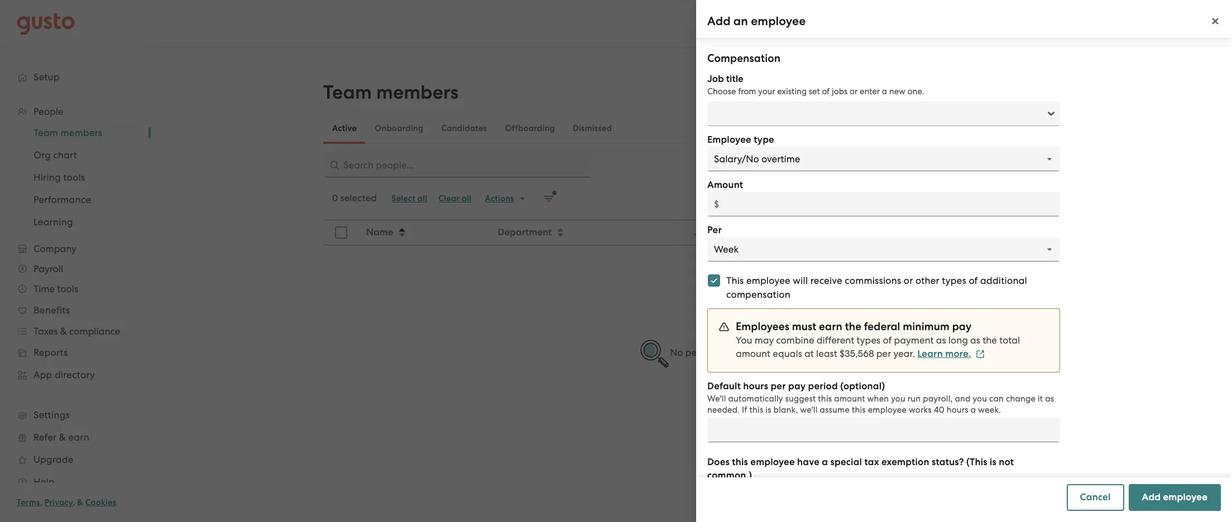 Task type: vqa. For each thing, say whether or not it's contained in the screenshot.
of
yes



Task type: locate. For each thing, give the bounding box(es) containing it.
2 vertical spatial of
[[883, 335, 892, 346]]

0 vertical spatial the
[[845, 320, 861, 333]]

0 horizontal spatial amount
[[736, 348, 770, 360]]

0 vertical spatial or
[[850, 87, 858, 97]]

this employee will receive commissions or other types of additional compensation
[[726, 275, 1027, 300]]

0 horizontal spatial is
[[766, 405, 771, 415]]

home image
[[17, 13, 75, 35]]

none checkbox inside 'dialog main content' element
[[702, 14, 726, 39]]

you may combine different types of payment as long as the total amount equals at least $35,568 per year.
[[736, 335, 1020, 360]]

of down federal
[[883, 335, 892, 346]]

0 vertical spatial add
[[707, 14, 731, 28]]

employees must earn the federal minimum pay
[[736, 320, 972, 333]]

is inside the does this employee have a special tax exemption status? (this is not common.)
[[990, 457, 997, 468]]

pay up long
[[952, 320, 972, 333]]

pay up suggest
[[788, 381, 806, 392]]

types
[[942, 275, 966, 286], [857, 335, 881, 346]]

the up opens in a new tab image
[[983, 335, 997, 346]]

this
[[726, 275, 744, 286]]

onboarding button
[[366, 115, 432, 142]]

add employee button
[[1129, 485, 1221, 511]]

1 all from the left
[[417, 194, 427, 204]]

this down period
[[818, 394, 832, 404]]

a right have
[[822, 457, 828, 468]]

as right it in the right bottom of the page
[[1045, 394, 1054, 404]]

type inside 'dialog main content' element
[[754, 134, 774, 146]]

0 selected status
[[332, 193, 377, 204]]

earn
[[819, 320, 842, 333]]

amount down (optional)
[[834, 394, 865, 404]]

1 horizontal spatial hours
[[947, 405, 969, 415]]

type for employment type
[[872, 227, 892, 238]]

employee
[[707, 134, 751, 146]]

you up the week. on the right
[[973, 394, 987, 404]]

of right set
[[822, 87, 830, 97]]

2 horizontal spatial of
[[969, 275, 978, 286]]

this
[[818, 394, 832, 404], [750, 405, 763, 415], [852, 405, 866, 415], [732, 457, 748, 468]]

as up learn more. at bottom right
[[936, 335, 946, 346]]

employee inside button
[[1163, 492, 1208, 504]]

add
[[707, 14, 731, 28], [1142, 492, 1161, 504]]

0 horizontal spatial of
[[822, 87, 830, 97]]

a inside job title choose from your existing set of jobs or enter a new one.
[[882, 87, 887, 97]]

, left privacy
[[40, 498, 42, 508]]

all for select all
[[417, 194, 427, 204]]

of
[[822, 87, 830, 97], [969, 275, 978, 286], [883, 335, 892, 346]]

0 vertical spatial pay
[[952, 320, 972, 333]]

1 horizontal spatial types
[[942, 275, 966, 286]]

1 horizontal spatial pay
[[952, 320, 972, 333]]

type
[[754, 134, 774, 146], [872, 227, 892, 238]]

clear all button
[[433, 190, 477, 208]]

0 horizontal spatial types
[[857, 335, 881, 346]]

(this
[[966, 457, 987, 468]]

1 horizontal spatial per
[[876, 348, 891, 360]]

1 vertical spatial pay
[[788, 381, 806, 392]]

hours down and
[[947, 405, 969, 415]]

when
[[867, 394, 889, 404]]

as
[[936, 335, 946, 346], [970, 335, 980, 346], [1045, 394, 1054, 404]]

this down (optional)
[[852, 405, 866, 415]]

opens in a new tab image
[[976, 350, 985, 359]]

type inside button
[[872, 227, 892, 238]]

employees must earn the federal minimum pay alert
[[707, 309, 1060, 373]]

of left additional
[[969, 275, 978, 286]]

team
[[323, 81, 372, 104]]

more.
[[945, 348, 971, 360]]

or inside this employee will receive commissions or other types of additional compensation
[[904, 275, 913, 286]]

the
[[845, 320, 861, 333], [983, 335, 997, 346]]

all right the clear
[[462, 194, 472, 204]]

types up '$35,568'
[[857, 335, 881, 346]]

job title choose from your existing set of jobs or enter a new one.
[[707, 73, 924, 97]]

you left run
[[891, 394, 905, 404]]

0 horizontal spatial hours
[[743, 381, 768, 392]]

0 horizontal spatial pay
[[788, 381, 806, 392]]

0 vertical spatial types
[[942, 275, 966, 286]]

department button
[[491, 221, 686, 245]]

1 horizontal spatial the
[[983, 335, 997, 346]]

1 vertical spatial the
[[983, 335, 997, 346]]

40
[[934, 405, 945, 415]]

the up "different"
[[845, 320, 861, 333]]

1 vertical spatial types
[[857, 335, 881, 346]]

2 vertical spatial a
[[822, 457, 828, 468]]

we'll
[[707, 394, 726, 404]]

1 horizontal spatial add
[[1142, 492, 1161, 504]]

1 horizontal spatial amount
[[834, 394, 865, 404]]

new
[[889, 87, 906, 97]]

or
[[850, 87, 858, 97], [904, 275, 913, 286]]

1 vertical spatial is
[[990, 457, 997, 468]]

type for employee type
[[754, 134, 774, 146]]

employee type
[[707, 134, 774, 146]]

,
[[40, 498, 42, 508], [73, 498, 75, 508]]

as up opens in a new tab image
[[970, 335, 980, 346]]

candidates
[[441, 123, 487, 133]]

year.
[[894, 348, 915, 360]]

this up common.)
[[732, 457, 748, 468]]

all inside button
[[417, 194, 427, 204]]

1 vertical spatial per
[[771, 381, 786, 392]]

per inside default hours per pay period (optional) we'll automatically suggest this amount when you run payroll, and you can change it as needed. if this is blank, we'll assume this employee works 40 hours a week.
[[771, 381, 786, 392]]

1 vertical spatial add
[[1142, 492, 1161, 504]]

the inside you may combine different types of payment as long as the total amount equals at least $35,568 per year.
[[983, 335, 997, 346]]

cancel button
[[1067, 485, 1124, 511]]

jobs
[[832, 87, 848, 97]]

types inside this employee will receive commissions or other types of additional compensation
[[942, 275, 966, 286]]

privacy link
[[44, 498, 73, 508]]

not
[[999, 457, 1014, 468]]

amount down you
[[736, 348, 770, 360]]

tax
[[864, 457, 879, 468]]

per up the blank,
[[771, 381, 786, 392]]

cookies button
[[85, 496, 116, 510]]

least
[[816, 348, 837, 360]]

1 vertical spatial or
[[904, 275, 913, 286]]

offboarding button
[[496, 115, 564, 142]]

employee inside this employee will receive commissions or other types of additional compensation
[[746, 275, 790, 286]]

may
[[755, 335, 774, 346]]

2 all from the left
[[462, 194, 472, 204]]

1 vertical spatial type
[[872, 227, 892, 238]]

0 vertical spatial per
[[876, 348, 891, 360]]

can
[[989, 394, 1004, 404]]

blank,
[[774, 405, 798, 415]]

per left year.
[[876, 348, 891, 360]]

other
[[916, 275, 940, 286]]

is left not
[[990, 457, 997, 468]]

set
[[809, 87, 820, 97]]

dialog main content element
[[696, 0, 1232, 523]]

of inside this employee will receive commissions or other types of additional compensation
[[969, 275, 978, 286]]

type right employee
[[754, 134, 774, 146]]

is inside default hours per pay period (optional) we'll automatically suggest this amount when you run payroll, and you can change it as needed. if this is blank, we'll assume this employee works 40 hours a week.
[[766, 405, 771, 415]]

a inside default hours per pay period (optional) we'll automatically suggest this amount when you run payroll, and you can change it as needed. if this is blank, we'll assume this employee works 40 hours a week.
[[971, 405, 976, 415]]

0 horizontal spatial per
[[771, 381, 786, 392]]

as inside default hours per pay period (optional) we'll automatically suggest this amount when you run payroll, and you can change it as needed. if this is blank, we'll assume this employee works 40 hours a week.
[[1045, 394, 1054, 404]]

1 horizontal spatial of
[[883, 335, 892, 346]]

all for clear all
[[462, 194, 472, 204]]

0 vertical spatial is
[[766, 405, 771, 415]]

None checkbox
[[702, 14, 726, 39]]

0 vertical spatial a
[[882, 87, 887, 97]]

0 vertical spatial amount
[[736, 348, 770, 360]]

long
[[948, 335, 968, 346]]

type down amount field
[[872, 227, 892, 238]]

compensation
[[726, 289, 791, 300]]

2 horizontal spatial as
[[1045, 394, 1054, 404]]

amount
[[736, 348, 770, 360], [834, 394, 865, 404]]

add inside button
[[1142, 492, 1161, 504]]

0 horizontal spatial you
[[891, 394, 905, 404]]

new notifications image
[[543, 193, 554, 204], [543, 193, 554, 204]]

active button
[[323, 115, 366, 142]]

0 horizontal spatial add
[[707, 14, 731, 28]]

2 horizontal spatial a
[[971, 405, 976, 415]]

types right other
[[942, 275, 966, 286]]

additional
[[980, 275, 1027, 286]]

add for add an employee
[[707, 14, 731, 28]]

0 vertical spatial of
[[822, 87, 830, 97]]

1 horizontal spatial is
[[990, 457, 997, 468]]

found
[[719, 347, 745, 359]]

a left the week. on the right
[[971, 405, 976, 415]]

or right jobs
[[850, 87, 858, 97]]

1 horizontal spatial or
[[904, 275, 913, 286]]

1 vertical spatial a
[[971, 405, 976, 415]]

hours
[[743, 381, 768, 392], [947, 405, 969, 415]]

employee inside default hours per pay period (optional) we'll automatically suggest this amount when you run payroll, and you can change it as needed. if this is blank, we'll assume this employee works 40 hours a week.
[[868, 405, 907, 415]]

0 horizontal spatial type
[[754, 134, 774, 146]]

1 horizontal spatial you
[[973, 394, 987, 404]]

1 horizontal spatial a
[[882, 87, 887, 97]]

period
[[808, 381, 838, 392]]

total
[[999, 335, 1020, 346]]

employment
[[815, 227, 870, 238]]

federal
[[864, 320, 900, 333]]

types inside you may combine different types of payment as long as the total amount equals at least $35,568 per year.
[[857, 335, 881, 346]]

a
[[882, 87, 887, 97], [971, 405, 976, 415], [822, 457, 828, 468]]

1 horizontal spatial type
[[872, 227, 892, 238]]

if
[[742, 405, 747, 415]]

all inside button
[[462, 194, 472, 204]]

0 horizontal spatial ,
[[40, 498, 42, 508]]

0 vertical spatial type
[[754, 134, 774, 146]]

This employee will receive commissions or other types of additional compensation checkbox
[[702, 269, 726, 293]]

active
[[332, 123, 357, 133]]

or left other
[[904, 275, 913, 286]]

all right select
[[417, 194, 427, 204]]

0 horizontal spatial all
[[417, 194, 427, 204]]

hours up automatically
[[743, 381, 768, 392]]

a left "new"
[[882, 87, 887, 97]]

no
[[670, 347, 683, 359]]

0 vertical spatial hours
[[743, 381, 768, 392]]

all
[[417, 194, 427, 204], [462, 194, 472, 204]]

, left &
[[73, 498, 75, 508]]

learn
[[917, 348, 943, 360]]

employee inside the does this employee have a special tax exemption status? (this is not common.)
[[751, 457, 795, 468]]

1 horizontal spatial all
[[462, 194, 472, 204]]

1 horizontal spatial ,
[[73, 498, 75, 508]]

1 vertical spatial amount
[[834, 394, 865, 404]]

payroll,
[[923, 394, 953, 404]]

0 horizontal spatial or
[[850, 87, 858, 97]]

1 you from the left
[[891, 394, 905, 404]]

pay
[[952, 320, 972, 333], [788, 381, 806, 392]]

1 vertical spatial of
[[969, 275, 978, 286]]

of inside you may combine different types of payment as long as the total amount equals at least $35,568 per year.
[[883, 335, 892, 346]]

we'll
[[800, 405, 818, 415]]

0 horizontal spatial a
[[822, 457, 828, 468]]

is down automatically
[[766, 405, 771, 415]]



Task type: describe. For each thing, give the bounding box(es) containing it.
pay inside alert
[[952, 320, 972, 333]]

team members
[[323, 81, 458, 104]]

this down automatically
[[750, 405, 763, 415]]

add employee
[[1142, 492, 1208, 504]]

team members tab list
[[323, 113, 1060, 144]]

amount
[[707, 179, 743, 191]]

add for add employee
[[1142, 492, 1161, 504]]

employees
[[736, 320, 790, 333]]

a inside the does this employee have a special tax exemption status? (this is not common.)
[[822, 457, 828, 468]]

employment type button
[[808, 221, 1060, 245]]

you
[[736, 335, 752, 346]]

exemption
[[882, 457, 929, 468]]

equals
[[773, 348, 802, 360]]

1 , from the left
[[40, 498, 42, 508]]

0 horizontal spatial as
[[936, 335, 946, 346]]

Default hours per pay period (optional) field
[[707, 418, 1060, 443]]

per
[[707, 224, 722, 236]]

common.)
[[707, 470, 752, 482]]

must
[[792, 320, 816, 333]]

people
[[685, 347, 716, 359]]

selected
[[340, 193, 377, 204]]

compensation
[[707, 52, 781, 65]]

per inside you may combine different types of payment as long as the total amount equals at least $35,568 per year.
[[876, 348, 891, 360]]

department
[[498, 227, 552, 238]]

cancel
[[1080, 492, 1111, 504]]

terms link
[[17, 498, 40, 508]]

combine
[[776, 335, 814, 346]]

0 selected
[[332, 193, 377, 204]]

existing
[[777, 87, 807, 97]]

(optional)
[[840, 381, 885, 392]]

dismissed
[[573, 123, 612, 133]]

cookies
[[85, 498, 116, 508]]

onboarding
[[375, 123, 423, 133]]

add a team member drawer dialog
[[696, 0, 1232, 523]]

learn more. link
[[917, 348, 985, 360]]

commissions
[[845, 275, 901, 286]]

special
[[830, 457, 862, 468]]

select all
[[391, 194, 427, 204]]

candidates button
[[432, 115, 496, 142]]

Select all rows on this page checkbox
[[329, 221, 353, 245]]

no people found
[[670, 347, 745, 359]]

needed.
[[707, 405, 740, 415]]

1 vertical spatial hours
[[947, 405, 969, 415]]

minimum
[[903, 320, 950, 333]]

run
[[908, 394, 921, 404]]

and
[[955, 394, 971, 404]]

learn more.
[[917, 348, 971, 360]]

terms
[[17, 498, 40, 508]]

0 horizontal spatial the
[[845, 320, 861, 333]]

from
[[738, 87, 756, 97]]

it
[[1038, 394, 1043, 404]]

your
[[758, 87, 775, 97]]

enter
[[860, 87, 880, 97]]

suggest
[[785, 394, 816, 404]]

receive
[[810, 275, 842, 286]]

select all button
[[386, 190, 433, 208]]

pay inside default hours per pay period (optional) we'll automatically suggest this amount when you run payroll, and you can change it as needed. if this is blank, we'll assume this employee works 40 hours a week.
[[788, 381, 806, 392]]

Search people... field
[[323, 153, 591, 178]]

2 , from the left
[[73, 498, 75, 508]]

or inside job title choose from your existing set of jobs or enter a new one.
[[850, 87, 858, 97]]

2 you from the left
[[973, 394, 987, 404]]

0
[[332, 193, 338, 204]]

does this employee have a special tax exemption status? (this is not common.)
[[707, 457, 1014, 482]]

change
[[1006, 394, 1036, 404]]

this inside the does this employee have a special tax exemption status? (this is not common.)
[[732, 457, 748, 468]]

account menu element
[[1017, 0, 1215, 47]]

amount inside default hours per pay period (optional) we'll automatically suggest this amount when you run payroll, and you can change it as needed. if this is blank, we'll assume this employee works 40 hours a week.
[[834, 394, 865, 404]]

default
[[707, 381, 741, 392]]

default hours per pay period (optional) we'll automatically suggest this amount when you run payroll, and you can change it as needed. if this is blank, we'll assume this employee works 40 hours a week.
[[707, 381, 1054, 415]]

Amount field
[[707, 192, 1060, 217]]

title
[[726, 73, 743, 85]]

of inside job title choose from your existing set of jobs or enter a new one.
[[822, 87, 830, 97]]

1 horizontal spatial as
[[970, 335, 980, 346]]

&
[[77, 498, 83, 508]]

assume
[[820, 405, 850, 415]]

week.
[[978, 405, 1001, 415]]

offboarding
[[505, 123, 555, 133]]

payment
[[894, 335, 934, 346]]

choose
[[707, 87, 736, 97]]

add an employee
[[707, 14, 806, 28]]

$35,568
[[840, 348, 874, 360]]

name
[[366, 227, 393, 238]]

members
[[376, 81, 458, 104]]

status?
[[932, 457, 964, 468]]

works
[[909, 405, 932, 415]]

amount inside you may combine different types of payment as long as the total amount equals at least $35,568 per year.
[[736, 348, 770, 360]]

different
[[817, 335, 854, 346]]

will
[[793, 275, 808, 286]]

terms , privacy , & cookies
[[17, 498, 116, 508]]

name button
[[360, 221, 490, 245]]

privacy
[[44, 498, 73, 508]]

at
[[805, 348, 814, 360]]

have
[[797, 457, 820, 468]]

dismissed button
[[564, 115, 621, 142]]

clear
[[439, 194, 460, 204]]



